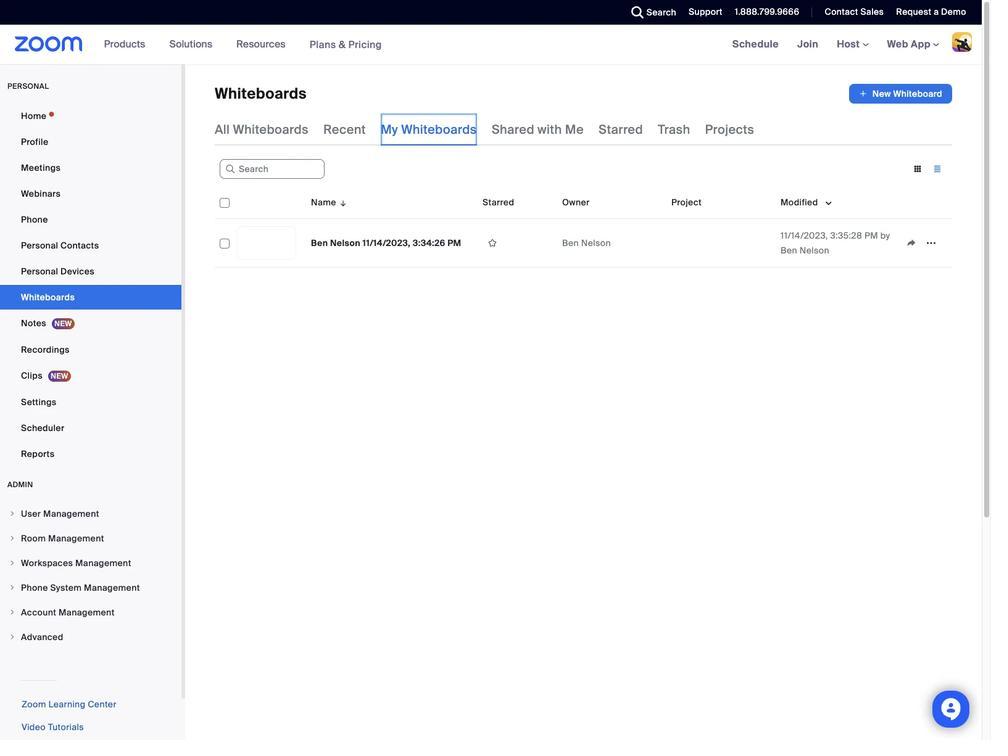 Task type: locate. For each thing, give the bounding box(es) containing it.
starred right me
[[599, 122, 643, 138]]

1 right image from the top
[[9, 584, 16, 592]]

3:34:26
[[413, 238, 445, 249]]

management for account management
[[59, 607, 115, 618]]

support
[[689, 6, 723, 17]]

demo
[[941, 6, 967, 17]]

me
[[565, 122, 584, 138]]

request
[[896, 6, 932, 17]]

reports link
[[0, 442, 181, 467]]

application containing name
[[215, 186, 962, 277]]

devices
[[61, 266, 94, 277]]

2 horizontal spatial nelson
[[800, 245, 830, 256]]

clips
[[21, 370, 43, 381]]

application
[[215, 186, 962, 277], [902, 234, 947, 252]]

2 phone from the top
[[21, 583, 48, 594]]

reports
[[21, 449, 55, 460]]

video
[[22, 722, 46, 733]]

personal up personal devices
[[21, 240, 58, 251]]

3 right image from the top
[[9, 560, 16, 567]]

2 personal from the top
[[21, 266, 58, 277]]

resources
[[236, 38, 286, 51]]

my whiteboards
[[381, 122, 477, 138]]

tabs of all whiteboard page tab list
[[215, 114, 754, 146]]

management up workspaces management
[[48, 533, 104, 544]]

management
[[43, 509, 99, 520], [48, 533, 104, 544], [75, 558, 131, 569], [84, 583, 140, 594], [59, 607, 115, 618]]

zoom logo image
[[15, 36, 82, 52]]

grid mode, not selected image
[[908, 164, 928, 175]]

recordings link
[[0, 338, 181, 362]]

support link
[[680, 0, 726, 25], [689, 6, 723, 17]]

11/14/2023, inside 11/14/2023, 3:35:28 pm by ben nelson
[[781, 230, 828, 241]]

management up advanced menu item
[[59, 607, 115, 618]]

search
[[647, 7, 676, 18]]

ben down name
[[311, 238, 328, 249]]

starred up click to star the whiteboard ben nelson 11/14/2023, 3:34:26 pm icon
[[483, 197, 514, 208]]

phone inside menu item
[[21, 583, 48, 594]]

1 vertical spatial phone
[[21, 583, 48, 594]]

whiteboards up "all whiteboards"
[[215, 84, 307, 103]]

settings link
[[0, 390, 181, 415]]

phone inside 'link'
[[21, 214, 48, 225]]

right image left workspaces
[[9, 560, 16, 567]]

personal menu menu
[[0, 104, 181, 468]]

pm left by
[[865, 230, 878, 241]]

request a demo link
[[887, 0, 982, 25], [896, 6, 967, 17]]

nelson down the modified
[[800, 245, 830, 256]]

personal contacts
[[21, 240, 99, 251]]

4 right image from the top
[[9, 609, 16, 617]]

management down the room management menu item
[[75, 558, 131, 569]]

right image inside user management menu item
[[9, 510, 16, 518]]

right image
[[9, 584, 16, 592], [9, 634, 16, 641]]

right image left system
[[9, 584, 16, 592]]

web app button
[[887, 38, 939, 51]]

right image inside the room management menu item
[[9, 535, 16, 543]]

new whiteboard
[[873, 88, 942, 99]]

notes
[[21, 318, 46, 329]]

ben nelson
[[562, 238, 611, 249]]

ben down the modified
[[781, 245, 797, 256]]

right image inside advanced menu item
[[9, 634, 16, 641]]

zoom learning center link
[[22, 699, 117, 710]]

2 right image from the top
[[9, 634, 16, 641]]

user management menu item
[[0, 502, 181, 526]]

contacts
[[61, 240, 99, 251]]

Search text field
[[220, 159, 325, 179]]

personal
[[21, 240, 58, 251], [21, 266, 58, 277]]

nelson down arrow down image
[[330, 238, 360, 249]]

clips link
[[0, 364, 181, 389]]

tutorials
[[48, 722, 84, 733]]

right image inside phone system management menu item
[[9, 584, 16, 592]]

0 horizontal spatial pm
[[448, 238, 461, 249]]

personal down personal contacts
[[21, 266, 58, 277]]

plans & pricing link
[[310, 38, 382, 51], [310, 38, 382, 51]]

whiteboards inside application
[[215, 84, 307, 103]]

workspaces
[[21, 558, 73, 569]]

3:35:28
[[830, 230, 862, 241]]

click to star the whiteboard ben nelson 11/14/2023, 3:34:26 pm image
[[483, 238, 502, 249]]

management for user management
[[43, 509, 99, 520]]

1 phone from the top
[[21, 214, 48, 225]]

right image inside workspaces management menu item
[[9, 560, 16, 567]]

1 vertical spatial starred
[[483, 197, 514, 208]]

1 vertical spatial right image
[[9, 634, 16, 641]]

0 vertical spatial personal
[[21, 240, 58, 251]]

management for workspaces management
[[75, 558, 131, 569]]

ben for ben nelson 11/14/2023, 3:34:26 pm
[[311, 238, 328, 249]]

host
[[837, 38, 863, 51]]

search button
[[622, 0, 680, 25]]

right image for workspaces management
[[9, 560, 16, 567]]

scheduler
[[21, 423, 64, 434]]

pm inside 11/14/2023, 3:35:28 pm by ben nelson
[[865, 230, 878, 241]]

arrow down image
[[336, 195, 348, 210]]

ben for ben nelson
[[562, 238, 579, 249]]

plans
[[310, 38, 336, 51]]

whiteboards inside personal menu menu
[[21, 292, 75, 303]]

banner containing products
[[0, 25, 982, 65]]

phone for phone
[[21, 214, 48, 225]]

name
[[311, 197, 336, 208]]

0 horizontal spatial nelson
[[330, 238, 360, 249]]

pm right "3:34:26"
[[448, 238, 461, 249]]

right image left account
[[9, 609, 16, 617]]

0 vertical spatial starred
[[599, 122, 643, 138]]

room
[[21, 533, 46, 544]]

new whiteboard button
[[849, 84, 952, 104]]

management for room management
[[48, 533, 104, 544]]

right image left user
[[9, 510, 16, 518]]

1 horizontal spatial starred
[[599, 122, 643, 138]]

phone up account
[[21, 583, 48, 594]]

1 vertical spatial personal
[[21, 266, 58, 277]]

1 horizontal spatial nelson
[[581, 238, 611, 249]]

ben inside 11/14/2023, 3:35:28 pm by ben nelson
[[781, 245, 797, 256]]

11/14/2023, down the modified
[[781, 230, 828, 241]]

nelson
[[330, 238, 360, 249], [581, 238, 611, 249], [800, 245, 830, 256]]

user
[[21, 509, 41, 520]]

webinars link
[[0, 181, 181, 206]]

whiteboards
[[215, 84, 307, 103], [233, 122, 309, 138], [401, 122, 477, 138], [21, 292, 75, 303]]

ben nelson 11/14/2023, 3:34:26 pm
[[311, 238, 461, 249]]

0 horizontal spatial ben
[[311, 238, 328, 249]]

management up room management
[[43, 509, 99, 520]]

starred
[[599, 122, 643, 138], [483, 197, 514, 208]]

web app
[[887, 38, 931, 51]]

banner
[[0, 25, 982, 65]]

all
[[215, 122, 230, 138]]

11/14/2023, left "3:34:26"
[[363, 238, 411, 249]]

1 personal from the top
[[21, 240, 58, 251]]

0 horizontal spatial starred
[[483, 197, 514, 208]]

0 vertical spatial right image
[[9, 584, 16, 592]]

ben down owner
[[562, 238, 579, 249]]

meetings
[[21, 162, 61, 173]]

profile link
[[0, 130, 181, 154]]

scheduler link
[[0, 416, 181, 441]]

recordings
[[21, 344, 70, 356]]

personal for personal contacts
[[21, 240, 58, 251]]

phone for phone system management
[[21, 583, 48, 594]]

right image
[[9, 510, 16, 518], [9, 535, 16, 543], [9, 560, 16, 567], [9, 609, 16, 617]]

1 right image from the top
[[9, 510, 16, 518]]

cell
[[667, 219, 776, 268]]

2 right image from the top
[[9, 535, 16, 543]]

nelson down owner
[[581, 238, 611, 249]]

ben
[[311, 238, 328, 249], [562, 238, 579, 249], [781, 245, 797, 256]]

projects
[[705, 122, 754, 138]]

app
[[911, 38, 931, 51]]

starred inside application
[[483, 197, 514, 208]]

2 horizontal spatial ben
[[781, 245, 797, 256]]

whiteboards right my
[[401, 122, 477, 138]]

phone down "webinars"
[[21, 214, 48, 225]]

contact sales link
[[816, 0, 887, 25], [825, 6, 884, 17]]

right image left room
[[9, 535, 16, 543]]

whiteboards link
[[0, 285, 181, 310]]

all whiteboards
[[215, 122, 309, 138]]

1 horizontal spatial pm
[[865, 230, 878, 241]]

1 horizontal spatial ben
[[562, 238, 579, 249]]

room management
[[21, 533, 104, 544]]

right image inside account management menu item
[[9, 609, 16, 617]]

video tutorials
[[22, 722, 84, 733]]

phone
[[21, 214, 48, 225], [21, 583, 48, 594]]

list mode, selected image
[[928, 164, 947, 175]]

starred inside tabs of all whiteboard page tab list
[[599, 122, 643, 138]]

recent
[[323, 122, 366, 138]]

0 vertical spatial phone
[[21, 214, 48, 225]]

by
[[881, 230, 890, 241]]

1.888.799.9666 button
[[726, 0, 803, 25], [735, 6, 800, 17]]

right image left the advanced
[[9, 634, 16, 641]]

1 horizontal spatial 11/14/2023,
[[781, 230, 828, 241]]

account
[[21, 607, 56, 618]]

whiteboards down personal devices
[[21, 292, 75, 303]]

plans & pricing
[[310, 38, 382, 51]]

right image for account management
[[9, 609, 16, 617]]



Task type: vqa. For each thing, say whether or not it's contained in the screenshot.
3:34:26
yes



Task type: describe. For each thing, give the bounding box(es) containing it.
trash
[[658, 122, 690, 138]]

cell inside application
[[667, 219, 776, 268]]

account management
[[21, 607, 115, 618]]

new
[[873, 88, 891, 99]]

products
[[104, 38, 145, 51]]

shared
[[492, 122, 534, 138]]

contact sales
[[825, 6, 884, 17]]

management up account management menu item
[[84, 583, 140, 594]]

center
[[88, 699, 117, 710]]

advanced
[[21, 632, 63, 643]]

zoom
[[22, 699, 46, 710]]

profile picture image
[[952, 32, 972, 52]]

more options for ben nelson 11/14/2023, 3:34:26 pm image
[[921, 238, 941, 249]]

join link
[[788, 25, 828, 64]]

phone system management menu item
[[0, 576, 181, 600]]

personal
[[7, 81, 49, 91]]

resources button
[[236, 25, 291, 64]]

solutions
[[169, 38, 212, 51]]

project
[[672, 197, 702, 208]]

workspaces management menu item
[[0, 552, 181, 575]]

admin
[[7, 480, 33, 490]]

web
[[887, 38, 909, 51]]

admin menu menu
[[0, 502, 181, 651]]

owner
[[562, 197, 590, 208]]

schedule
[[732, 38, 779, 51]]

notes link
[[0, 311, 181, 336]]

sales
[[861, 6, 884, 17]]

personal devices
[[21, 266, 94, 277]]

join
[[797, 38, 818, 51]]

right image for user management
[[9, 510, 16, 518]]

webinars
[[21, 188, 61, 199]]

&
[[339, 38, 346, 51]]

account management menu item
[[0, 601, 181, 625]]

nelson inside 11/14/2023, 3:35:28 pm by ben nelson
[[800, 245, 830, 256]]

phone system management
[[21, 583, 140, 594]]

solutions button
[[169, 25, 218, 64]]

settings
[[21, 397, 56, 408]]

user management
[[21, 509, 99, 520]]

zoom learning center
[[22, 699, 117, 710]]

personal devices link
[[0, 259, 181, 284]]

nelson for ben nelson
[[581, 238, 611, 249]]

nelson for ben nelson 11/14/2023, 3:34:26 pm
[[330, 238, 360, 249]]

learning
[[48, 699, 85, 710]]

whiteboards application
[[215, 84, 952, 104]]

meetings link
[[0, 156, 181, 180]]

product information navigation
[[95, 25, 391, 65]]

pricing
[[348, 38, 382, 51]]

advanced menu item
[[0, 626, 181, 649]]

shared with me
[[492, 122, 584, 138]]

right image for advanced
[[9, 634, 16, 641]]

host button
[[837, 38, 869, 51]]

personal contacts link
[[0, 233, 181, 258]]

workspaces management
[[21, 558, 131, 569]]

home link
[[0, 104, 181, 128]]

0 horizontal spatial 11/14/2023,
[[363, 238, 411, 249]]

meetings navigation
[[723, 25, 982, 65]]

room management menu item
[[0, 527, 181, 551]]

a
[[934, 6, 939, 17]]

1.888.799.9666
[[735, 6, 800, 17]]

my
[[381, 122, 398, 138]]

schedule link
[[723, 25, 788, 64]]

11/14/2023, 3:35:28 pm by ben nelson
[[781, 230, 890, 256]]

whiteboards up search text field
[[233, 122, 309, 138]]

whiteboard
[[893, 88, 942, 99]]

share image
[[902, 238, 921, 249]]

personal for personal devices
[[21, 266, 58, 277]]

add image
[[859, 88, 868, 100]]

right image for phone system management
[[9, 584, 16, 592]]

products button
[[104, 25, 151, 64]]

modified
[[781, 197, 818, 208]]

with
[[538, 122, 562, 138]]

profile
[[21, 136, 48, 148]]

video tutorials link
[[22, 722, 84, 733]]

phone link
[[0, 207, 181, 232]]

thumbnail of ben nelson 11/14/2023, 3:34:26 pm image
[[238, 227, 296, 259]]

system
[[50, 583, 82, 594]]

right image for room management
[[9, 535, 16, 543]]

contact
[[825, 6, 858, 17]]

request a demo
[[896, 6, 967, 17]]

home
[[21, 110, 46, 122]]



